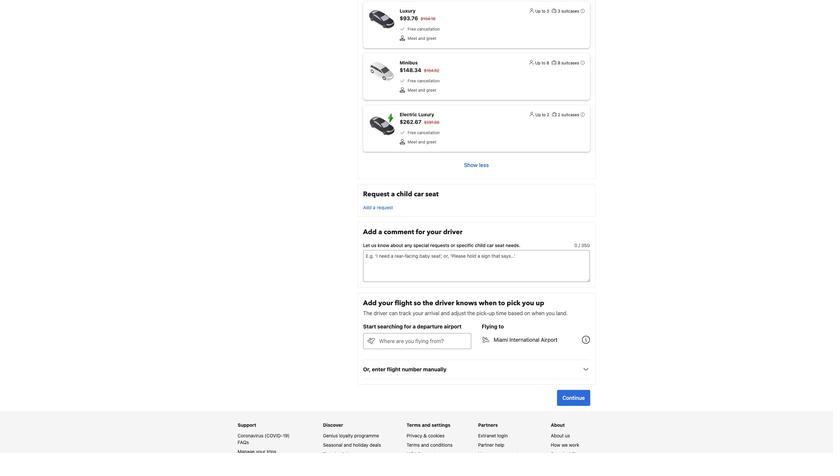 Task type: vqa. For each thing, say whether or not it's contained in the screenshot.
a inside the button
yes



Task type: locate. For each thing, give the bounding box(es) containing it.
free cancellation down $164.82
[[408, 78, 440, 83]]

1 horizontal spatial child
[[475, 243, 486, 248]]

show less
[[464, 162, 489, 168]]

1 vertical spatial driver
[[435, 299, 454, 308]]

let
[[363, 243, 370, 248]]

for down track
[[404, 324, 412, 330]]

0 horizontal spatial us
[[371, 243, 376, 248]]

arrival
[[425, 311, 439, 317]]

3 add from the top
[[363, 299, 377, 308]]

1 meet from the top
[[408, 36, 417, 41]]

0 vertical spatial driver
[[443, 228, 463, 237]]

driver up "arrival"
[[435, 299, 454, 308]]

1 vertical spatial add
[[363, 228, 377, 237]]

a up know
[[378, 228, 382, 237]]

luxury up $93.76
[[400, 8, 416, 14]]

continue button
[[557, 390, 590, 406]]

faqs
[[238, 440, 249, 446]]

1 vertical spatial car
[[487, 243, 494, 248]]

0 vertical spatial cancellation
[[417, 27, 440, 32]]

and right "arrival"
[[441, 311, 450, 317]]

1 horizontal spatial car
[[487, 243, 494, 248]]

3
[[547, 9, 549, 14], [558, 9, 560, 14]]

1 terms from the top
[[407, 423, 421, 428]]

on
[[524, 311, 530, 317]]

genius loyalty programme
[[323, 433, 379, 439]]

3 free cancellation from the top
[[408, 130, 440, 135]]

0 horizontal spatial 8
[[547, 61, 549, 66]]

luxury $93.76 $104.18
[[400, 8, 436, 21]]

us right let
[[371, 243, 376, 248]]

1 vertical spatial terms
[[407, 443, 420, 448]]

up left 8 suitcases
[[535, 61, 541, 66]]

greet
[[426, 36, 436, 41], [426, 88, 436, 93], [426, 140, 436, 145]]

the down knows
[[467, 311, 475, 317]]

1 free cancellation from the top
[[408, 27, 440, 32]]

0 horizontal spatial when
[[479, 299, 497, 308]]

1 horizontal spatial luxury
[[418, 112, 434, 117]]

1 suitcases from the top
[[562, 9, 579, 14]]

flight inside add your flight so the driver knows when to pick you up the driver can track your arrival and adjust the pick-up time based on when you land.
[[395, 299, 412, 308]]

you up on
[[522, 299, 534, 308]]

1 horizontal spatial the
[[467, 311, 475, 317]]

1 horizontal spatial 3
[[558, 9, 560, 14]]

enter
[[372, 367, 386, 373]]

flight
[[395, 299, 412, 308], [387, 367, 401, 373]]

2 vertical spatial free
[[408, 130, 416, 135]]

2 free from the top
[[408, 78, 416, 83]]

to for flying to
[[499, 324, 504, 330]]

seat
[[425, 190, 439, 199], [495, 243, 504, 248]]

1 vertical spatial us
[[565, 433, 570, 439]]

about up how
[[551, 433, 564, 439]]

1 horizontal spatial 2
[[558, 112, 560, 117]]

driver up or
[[443, 228, 463, 237]]

when up pick-
[[479, 299, 497, 308]]

2 vertical spatial meet and greet
[[408, 140, 436, 145]]

1 horizontal spatial when
[[532, 311, 545, 317]]

2
[[547, 112, 549, 117], [558, 112, 560, 117]]

1 vertical spatial luxury
[[418, 112, 434, 117]]

3 right up to 3
[[558, 9, 560, 14]]

1 vertical spatial up
[[489, 311, 495, 317]]

0 vertical spatial meet
[[408, 36, 417, 41]]

1 vertical spatial meet
[[408, 88, 417, 93]]

your up requests
[[427, 228, 442, 237]]

2 greet from the top
[[426, 88, 436, 93]]

1 vertical spatial free cancellation
[[408, 78, 440, 83]]

meet and greet down $164.82
[[408, 88, 436, 93]]

0 horizontal spatial 3
[[547, 9, 549, 14]]

add a comment for your driver
[[363, 228, 463, 237]]

1 horizontal spatial us
[[565, 433, 570, 439]]

add a request
[[363, 205, 393, 211]]

departure
[[417, 324, 443, 330]]

cancellation for $164.82
[[417, 78, 440, 83]]

free down $93.76
[[408, 27, 416, 32]]

flight right enter
[[387, 367, 401, 373]]

about for about
[[551, 423, 565, 428]]

flight for so
[[395, 299, 412, 308]]

show less button
[[363, 157, 590, 173]]

when right on
[[532, 311, 545, 317]]

a inside button
[[373, 205, 376, 211]]

0 vertical spatial meet and greet
[[408, 36, 436, 41]]

1 vertical spatial cancellation
[[417, 78, 440, 83]]

$291.86
[[424, 120, 440, 125]]

child
[[397, 190, 412, 199], [475, 243, 486, 248]]

start searching for a departure airport
[[363, 324, 462, 330]]

1 about from the top
[[551, 423, 565, 428]]

child right 'request'
[[397, 190, 412, 199]]

3 free from the top
[[408, 130, 416, 135]]

loyalty
[[339, 433, 353, 439]]

1 add from the top
[[363, 205, 372, 211]]

0 horizontal spatial the
[[423, 299, 433, 308]]

suitcases right up to 2
[[562, 112, 579, 117]]

free cancellation down $291.86
[[408, 130, 440, 135]]

can
[[389, 311, 398, 317]]

(covid-
[[265, 433, 283, 439]]

8 right 'up to 8'
[[558, 61, 560, 66]]

2 vertical spatial up
[[536, 112, 541, 117]]

cancellation for $104.18
[[417, 27, 440, 32]]

and down &
[[421, 443, 429, 448]]

driver left can
[[374, 311, 388, 317]]

terms up privacy
[[407, 423, 421, 428]]

1 vertical spatial flight
[[387, 367, 401, 373]]

free down $262.67
[[408, 130, 416, 135]]

2 add from the top
[[363, 228, 377, 237]]

meet down $93.76
[[408, 36, 417, 41]]

driver for the
[[435, 299, 454, 308]]

up
[[536, 299, 544, 308], [489, 311, 495, 317]]

0 horizontal spatial child
[[397, 190, 412, 199]]

1 vertical spatial greet
[[426, 88, 436, 93]]

show
[[464, 162, 478, 168]]

1 greet from the top
[[426, 36, 436, 41]]

$164.82
[[424, 68, 439, 73]]

up to 2
[[536, 112, 549, 117]]

meet down $148.34
[[408, 88, 417, 93]]

login
[[497, 433, 508, 439]]

0 horizontal spatial for
[[404, 324, 412, 330]]

0 vertical spatial seat
[[425, 190, 439, 199]]

0 horizontal spatial you
[[522, 299, 534, 308]]

2 vertical spatial free cancellation
[[408, 130, 440, 135]]

free down $148.34
[[408, 78, 416, 83]]

1 vertical spatial you
[[546, 311, 555, 317]]

1 horizontal spatial you
[[546, 311, 555, 317]]

1 vertical spatial up
[[535, 61, 541, 66]]

add for add a request
[[363, 205, 372, 211]]

about
[[551, 423, 565, 428], [551, 433, 564, 439]]

0 horizontal spatial luxury
[[400, 8, 416, 14]]

add up the
[[363, 299, 377, 308]]

greet down $291.86
[[426, 140, 436, 145]]

meet for $148.34
[[408, 88, 417, 93]]

0 vertical spatial up
[[535, 9, 541, 14]]

and inside add your flight so the driver knows when to pick you up the driver can track your arrival and adjust the pick-up time based on when you land.
[[441, 311, 450, 317]]

0 vertical spatial greet
[[426, 36, 436, 41]]

to up time
[[499, 299, 505, 308]]

minibus $148.34 $164.82
[[400, 60, 439, 73]]

1 vertical spatial meet and greet
[[408, 88, 436, 93]]

meet for $93.76
[[408, 36, 417, 41]]

luxury inside electric luxury $262.67 $291.86
[[418, 112, 434, 117]]

1 meet and greet from the top
[[408, 36, 436, 41]]

suitcases right 'up to 8'
[[562, 61, 579, 66]]

1 vertical spatial your
[[378, 299, 393, 308]]

2 vertical spatial suitcases
[[562, 112, 579, 117]]

suitcases for $104.18
[[562, 9, 579, 14]]

free cancellation for $104.18
[[408, 27, 440, 32]]

needs.
[[506, 243, 521, 248]]

2 horizontal spatial your
[[427, 228, 442, 237]]

for
[[416, 228, 425, 237], [404, 324, 412, 330]]

2 vertical spatial add
[[363, 299, 377, 308]]

0 vertical spatial car
[[414, 190, 424, 199]]

the right so
[[423, 299, 433, 308]]

free cancellation down $104.18
[[408, 27, 440, 32]]

2 left 2 suitcases
[[547, 112, 549, 117]]

8 left 8 suitcases
[[547, 61, 549, 66]]

terms down privacy
[[407, 443, 420, 448]]

3 left 3 suitcases
[[547, 9, 549, 14]]

3 cancellation from the top
[[417, 130, 440, 135]]

3 suitcases from the top
[[562, 112, 579, 117]]

0 vertical spatial flight
[[395, 299, 412, 308]]

us for let
[[371, 243, 376, 248]]

0 vertical spatial us
[[371, 243, 376, 248]]

suitcases right up to 3
[[562, 9, 579, 14]]

up left 2 suitcases
[[536, 112, 541, 117]]

coronavirus (covid-19) faqs
[[238, 433, 290, 446]]

terms and conditions link
[[407, 443, 453, 448]]

2 meet from the top
[[408, 88, 417, 93]]

up right pick
[[536, 299, 544, 308]]

to left 3 suitcases
[[542, 9, 546, 14]]

child right specific
[[475, 243, 486, 248]]

driver
[[443, 228, 463, 237], [435, 299, 454, 308], [374, 311, 388, 317]]

1 vertical spatial about
[[551, 433, 564, 439]]

2 free cancellation from the top
[[408, 78, 440, 83]]

comment
[[384, 228, 414, 237]]

luxury up $291.86
[[418, 112, 434, 117]]

2 vertical spatial greet
[[426, 140, 436, 145]]

special
[[414, 243, 429, 248]]

1 cancellation from the top
[[417, 27, 440, 32]]

2 vertical spatial meet
[[408, 140, 417, 145]]

0 horizontal spatial 2
[[547, 112, 549, 117]]

1 horizontal spatial up
[[536, 299, 544, 308]]

a left request
[[373, 205, 376, 211]]

meet and greet down $104.18
[[408, 36, 436, 41]]

0 vertical spatial free
[[408, 27, 416, 32]]

partner help
[[478, 443, 504, 448]]

holiday
[[353, 443, 368, 448]]

meet for $262.67
[[408, 140, 417, 145]]

flight inside dropdown button
[[387, 367, 401, 373]]

terms and settings
[[407, 423, 450, 428]]

3 meet and greet from the top
[[408, 140, 436, 145]]

350
[[581, 243, 590, 248]]

to right flying
[[499, 324, 504, 330]]

0 vertical spatial suitcases
[[562, 9, 579, 14]]

manually
[[423, 367, 447, 373]]

continue
[[563, 395, 585, 401]]

0 vertical spatial add
[[363, 205, 372, 211]]

up for $164.82
[[535, 61, 541, 66]]

cancellation
[[417, 27, 440, 32], [417, 78, 440, 83], [417, 130, 440, 135]]

3 suitcases
[[558, 9, 579, 14]]

privacy
[[407, 433, 422, 439]]

flying
[[482, 324, 497, 330]]

2 cancellation from the top
[[417, 78, 440, 83]]

for up the special
[[416, 228, 425, 237]]

and
[[418, 36, 425, 41], [418, 88, 425, 93], [418, 140, 425, 145], [441, 311, 450, 317], [422, 423, 431, 428], [344, 443, 352, 448], [421, 443, 429, 448]]

us up how we work
[[565, 433, 570, 439]]

free for $262.67
[[408, 130, 416, 135]]

1 horizontal spatial seat
[[495, 243, 504, 248]]

cancellation down $291.86
[[417, 130, 440, 135]]

up left 3 suitcases
[[535, 9, 541, 14]]

you
[[522, 299, 534, 308], [546, 311, 555, 317]]

extranet
[[478, 433, 496, 439]]

cancellation down $104.18
[[417, 27, 440, 32]]

0 / 350
[[575, 243, 590, 248]]

your
[[427, 228, 442, 237], [378, 299, 393, 308], [413, 311, 423, 317]]

coronavirus (covid-19) faqs link
[[238, 433, 290, 446]]

1 vertical spatial free
[[408, 78, 416, 83]]

up
[[535, 9, 541, 14], [535, 61, 541, 66], [536, 112, 541, 117]]

0 vertical spatial about
[[551, 423, 565, 428]]

add inside button
[[363, 205, 372, 211]]

1 vertical spatial the
[[467, 311, 475, 317]]

your up can
[[378, 299, 393, 308]]

1 horizontal spatial for
[[416, 228, 425, 237]]

E.g. 'I need a rear-facing baby seat', or, 'Please hold a sign that says…' text field
[[363, 250, 590, 282]]

meet and greet down $291.86
[[408, 140, 436, 145]]

your down so
[[413, 311, 423, 317]]

based
[[508, 311, 523, 317]]

cancellation down $164.82
[[417, 78, 440, 83]]

2 terms from the top
[[407, 443, 420, 448]]

0 vertical spatial your
[[427, 228, 442, 237]]

flight up track
[[395, 299, 412, 308]]

meet down $262.67
[[408, 140, 417, 145]]

to left 8 suitcases
[[542, 61, 546, 66]]

the
[[363, 311, 372, 317]]

8
[[547, 61, 549, 66], [558, 61, 560, 66]]

or,
[[363, 367, 371, 373]]

suitcases for $164.82
[[562, 61, 579, 66]]

2 about from the top
[[551, 433, 564, 439]]

how
[[551, 443, 561, 448]]

0 horizontal spatial your
[[378, 299, 393, 308]]

1 3 from the left
[[547, 9, 549, 14]]

add up let
[[363, 228, 377, 237]]

0 horizontal spatial seat
[[425, 190, 439, 199]]

3 greet from the top
[[426, 140, 436, 145]]

up for $262.67
[[536, 112, 541, 117]]

1 horizontal spatial 8
[[558, 61, 560, 66]]

0 vertical spatial terms
[[407, 423, 421, 428]]

and down $164.82
[[418, 88, 425, 93]]

up to 3
[[535, 9, 549, 14]]

up left time
[[489, 311, 495, 317]]

free
[[408, 27, 416, 32], [408, 78, 416, 83], [408, 130, 416, 135]]

adjust
[[451, 311, 466, 317]]

3 meet from the top
[[408, 140, 417, 145]]

2 meet and greet from the top
[[408, 88, 436, 93]]

0 vertical spatial for
[[416, 228, 425, 237]]

you left land.
[[546, 311, 555, 317]]

luxury
[[400, 8, 416, 14], [418, 112, 434, 117]]

us
[[371, 243, 376, 248], [565, 433, 570, 439]]

add down 'request'
[[363, 205, 372, 211]]

meet and greet
[[408, 36, 436, 41], [408, 88, 436, 93], [408, 140, 436, 145]]

0 vertical spatial luxury
[[400, 8, 416, 14]]

0 vertical spatial free cancellation
[[408, 27, 440, 32]]

2 suitcases from the top
[[562, 61, 579, 66]]

2 2 from the left
[[558, 112, 560, 117]]

greet down $164.82
[[426, 88, 436, 93]]

a
[[391, 190, 395, 199], [373, 205, 376, 211], [378, 228, 382, 237], [413, 324, 416, 330]]

to left 2 suitcases
[[542, 112, 546, 117]]

deals
[[370, 443, 381, 448]]

and down loyalty
[[344, 443, 352, 448]]

1 vertical spatial for
[[404, 324, 412, 330]]

up for $104.18
[[535, 9, 541, 14]]

miami international airport
[[494, 337, 558, 343]]

about up about us "link"
[[551, 423, 565, 428]]

when
[[479, 299, 497, 308], [532, 311, 545, 317]]

2 vertical spatial cancellation
[[417, 130, 440, 135]]

1 free from the top
[[408, 27, 416, 32]]

a up request
[[391, 190, 395, 199]]

2 right up to 2
[[558, 112, 560, 117]]

2 vertical spatial your
[[413, 311, 423, 317]]

greet down $104.18
[[426, 36, 436, 41]]

1 vertical spatial suitcases
[[562, 61, 579, 66]]

about for about us
[[551, 433, 564, 439]]

cancellation for $262.67
[[417, 130, 440, 135]]

the
[[423, 299, 433, 308], [467, 311, 475, 317]]

0 vertical spatial when
[[479, 299, 497, 308]]



Task type: describe. For each thing, give the bounding box(es) containing it.
free for $148.34
[[408, 78, 416, 83]]

or
[[451, 243, 455, 248]]

up to 8
[[535, 61, 549, 66]]

terms for terms and settings
[[407, 423, 421, 428]]

add your flight so the driver knows when to pick you up the driver can track your arrival and adjust the pick-up time based on when you land.
[[363, 299, 568, 317]]

$148.34
[[400, 67, 421, 73]]

partner help link
[[478, 443, 504, 448]]

searching
[[377, 324, 403, 330]]

requests
[[430, 243, 450, 248]]

about
[[391, 243, 403, 248]]

and down $104.18
[[418, 36, 425, 41]]

flight for number
[[387, 367, 401, 373]]

0 horizontal spatial up
[[489, 311, 495, 317]]

know
[[378, 243, 389, 248]]

help
[[495, 443, 504, 448]]

discover
[[323, 423, 343, 428]]

meet and greet for $164.82
[[408, 88, 436, 93]]

and up privacy & cookies link
[[422, 423, 431, 428]]

2 8 from the left
[[558, 61, 560, 66]]

electric luxury $262.67 $291.86
[[400, 112, 440, 125]]

greet for $104.18
[[426, 36, 436, 41]]

driver for your
[[443, 228, 463, 237]]

a left departure
[[413, 324, 416, 330]]

programme
[[354, 433, 379, 439]]

conditions
[[430, 443, 453, 448]]

airport
[[444, 324, 462, 330]]

free cancellation for $262.67
[[408, 130, 440, 135]]

1 horizontal spatial your
[[413, 311, 423, 317]]

start
[[363, 324, 376, 330]]

a for child
[[391, 190, 395, 199]]

add a request button
[[363, 205, 393, 211]]

add for add a comment for your driver
[[363, 228, 377, 237]]

support
[[238, 423, 256, 428]]

1 vertical spatial when
[[532, 311, 545, 317]]

seasonal and holiday deals link
[[323, 443, 381, 448]]

coronavirus
[[238, 433, 263, 439]]

2 suitcases
[[558, 112, 579, 117]]

so
[[414, 299, 421, 308]]

meet and greet for $104.18
[[408, 36, 436, 41]]

a for comment
[[378, 228, 382, 237]]

1 vertical spatial seat
[[495, 243, 504, 248]]

1 vertical spatial child
[[475, 243, 486, 248]]

we
[[562, 443, 568, 448]]

&
[[424, 433, 427, 439]]

to for up to 3
[[542, 9, 546, 14]]

terms for terms and conditions
[[407, 443, 420, 448]]

seasonal and holiday deals
[[323, 443, 381, 448]]

meet and greet for $262.67
[[408, 140, 436, 145]]

track
[[399, 311, 411, 317]]

about us link
[[551, 433, 570, 439]]

partners
[[478, 423, 498, 428]]

minibus
[[400, 60, 418, 66]]

or, enter flight number manually
[[363, 367, 447, 373]]

a for request
[[373, 205, 376, 211]]

free cancellation for $164.82
[[408, 78, 440, 83]]

add inside add your flight so the driver knows when to pick you up the driver can track your arrival and adjust the pick-up time based on when you land.
[[363, 299, 377, 308]]

$104.18
[[421, 16, 436, 21]]

request
[[363, 190, 389, 199]]

number
[[402, 367, 422, 373]]

greet for $164.82
[[426, 88, 436, 93]]

how we work link
[[551, 443, 579, 448]]

/
[[579, 243, 580, 248]]

luxury inside the luxury $93.76 $104.18
[[400, 8, 416, 14]]

seasonal
[[323, 443, 343, 448]]

us for about
[[565, 433, 570, 439]]

to inside add your flight so the driver knows when to pick you up the driver can track your arrival and adjust the pick-up time based on when you land.
[[499, 299, 505, 308]]

miami
[[494, 337, 508, 343]]

privacy & cookies link
[[407, 433, 445, 439]]

extranet login
[[478, 433, 508, 439]]

0 vertical spatial you
[[522, 299, 534, 308]]

or, enter flight number manually button
[[363, 366, 590, 374]]

to for up to 2
[[542, 112, 546, 117]]

cookies
[[428, 433, 445, 439]]

terms and conditions
[[407, 443, 453, 448]]

and down $291.86
[[418, 140, 425, 145]]

settings
[[432, 423, 450, 428]]

pick-
[[477, 311, 489, 317]]

free for $93.76
[[408, 27, 416, 32]]

extranet login link
[[478, 433, 508, 439]]

work
[[569, 443, 579, 448]]

$93.76
[[400, 15, 418, 21]]

$262.67
[[400, 119, 422, 125]]

land.
[[556, 311, 568, 317]]

0 vertical spatial up
[[536, 299, 544, 308]]

request a child car seat
[[363, 190, 439, 199]]

knows
[[456, 299, 477, 308]]

suitcases for $262.67
[[562, 112, 579, 117]]

Where are you flying from? field
[[375, 334, 471, 350]]

less
[[479, 162, 489, 168]]

1 2 from the left
[[547, 112, 549, 117]]

how we work
[[551, 443, 579, 448]]

8 suitcases
[[558, 61, 579, 66]]

specific
[[457, 243, 474, 248]]

0 vertical spatial child
[[397, 190, 412, 199]]

greet for $262.67
[[426, 140, 436, 145]]

0
[[575, 243, 577, 248]]

let us know about any special requests or specific child car seat needs.
[[363, 243, 521, 248]]

airport
[[541, 337, 558, 343]]

0 vertical spatial the
[[423, 299, 433, 308]]

any
[[404, 243, 412, 248]]

1 8 from the left
[[547, 61, 549, 66]]

2 3 from the left
[[558, 9, 560, 14]]

2 vertical spatial driver
[[374, 311, 388, 317]]

privacy & cookies
[[407, 433, 445, 439]]

flying to
[[482, 324, 504, 330]]

international
[[510, 337, 540, 343]]

19)
[[283, 433, 290, 439]]

to for up to 8
[[542, 61, 546, 66]]

0 horizontal spatial car
[[414, 190, 424, 199]]



